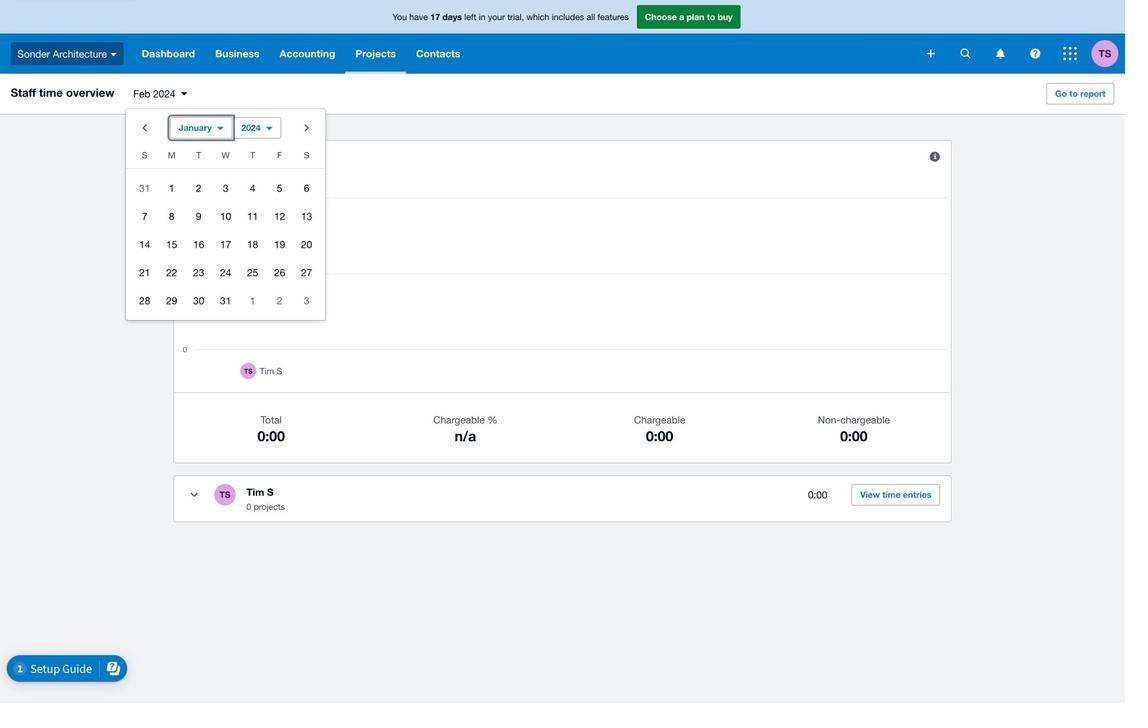 Task type: vqa. For each thing, say whether or not it's contained in the screenshot.
Tue Jan 23 2024 CELL
yes



Task type: locate. For each thing, give the bounding box(es) containing it.
tue jan 02 2024 cell
[[185, 175, 212, 202]]

row up wed jan 17 2024 cell
[[126, 202, 326, 231]]

fri jan 12 2024 cell
[[266, 203, 293, 230]]

group
[[126, 109, 326, 320]]

mon jan 15 2024 cell
[[158, 231, 185, 258]]

row down wed jan 24 2024 "cell"
[[126, 287, 326, 315]]

mon jan 22 2024 cell
[[158, 259, 185, 286]]

wed jan 03 2024 cell
[[212, 175, 239, 202]]

1 row from the top
[[126, 147, 326, 169]]

tue jan 30 2024 cell
[[185, 288, 212, 314]]

tue jan 09 2024 cell
[[185, 203, 212, 230]]

2 row from the top
[[126, 174, 326, 202]]

row up wed jan 03 2024 cell
[[126, 147, 326, 169]]

sat jan 13 2024 cell
[[293, 203, 326, 230]]

6 row from the top
[[126, 287, 326, 315]]

thu jan 11 2024 cell
[[239, 203, 266, 230]]

fri jan 19 2024 cell
[[266, 231, 293, 258]]

row up wed jan 10 2024 cell on the top of the page
[[126, 174, 326, 202]]

banner
[[0, 0, 1126, 74]]

grid
[[126, 147, 326, 315]]

row down wed jan 10 2024 cell on the top of the page
[[126, 231, 326, 259]]

wed jan 10 2024 cell
[[212, 203, 239, 230]]

wed jan 24 2024 cell
[[212, 259, 239, 286]]

tue jan 23 2024 cell
[[185, 259, 212, 286]]

sun jan 21 2024 cell
[[126, 259, 158, 286]]

mon jan 08 2024 cell
[[158, 203, 185, 230]]

thu jan 25 2024 cell
[[239, 259, 266, 286]]

svg image
[[928, 50, 936, 58]]

row up wed jan 31 2024 cell
[[126, 259, 326, 287]]

row group
[[126, 174, 326, 315]]

row
[[126, 147, 326, 169], [126, 174, 326, 202], [126, 202, 326, 231], [126, 231, 326, 259], [126, 259, 326, 287], [126, 287, 326, 315]]

svg image
[[1064, 47, 1078, 60], [961, 49, 971, 59], [997, 49, 1006, 59], [1031, 49, 1041, 59], [110, 53, 117, 56]]

thu jan 18 2024 cell
[[239, 231, 266, 258]]

last month image
[[131, 115, 158, 141]]

4 row from the top
[[126, 231, 326, 259]]



Task type: describe. For each thing, give the bounding box(es) containing it.
wed jan 31 2024 cell
[[212, 288, 239, 314]]

fri jan 26 2024 cell
[[266, 259, 293, 286]]

mon jan 01 2024 cell
[[158, 175, 185, 202]]

thu jan 04 2024 cell
[[239, 175, 266, 202]]

sun jan 28 2024 cell
[[126, 288, 158, 314]]

next month image
[[294, 115, 320, 141]]

tue jan 16 2024 cell
[[185, 231, 212, 258]]

sat jan 27 2024 cell
[[293, 259, 326, 286]]

sun jan 07 2024 cell
[[126, 203, 158, 230]]

sun jan 14 2024 cell
[[126, 231, 158, 258]]

5 row from the top
[[126, 259, 326, 287]]

sat jan 20 2024 cell
[[293, 231, 326, 258]]

mon jan 29 2024 cell
[[158, 288, 185, 314]]

wed jan 17 2024 cell
[[212, 231, 239, 258]]

fri jan 05 2024 cell
[[266, 175, 293, 202]]

sat jan 06 2024 cell
[[293, 175, 326, 202]]

3 row from the top
[[126, 202, 326, 231]]



